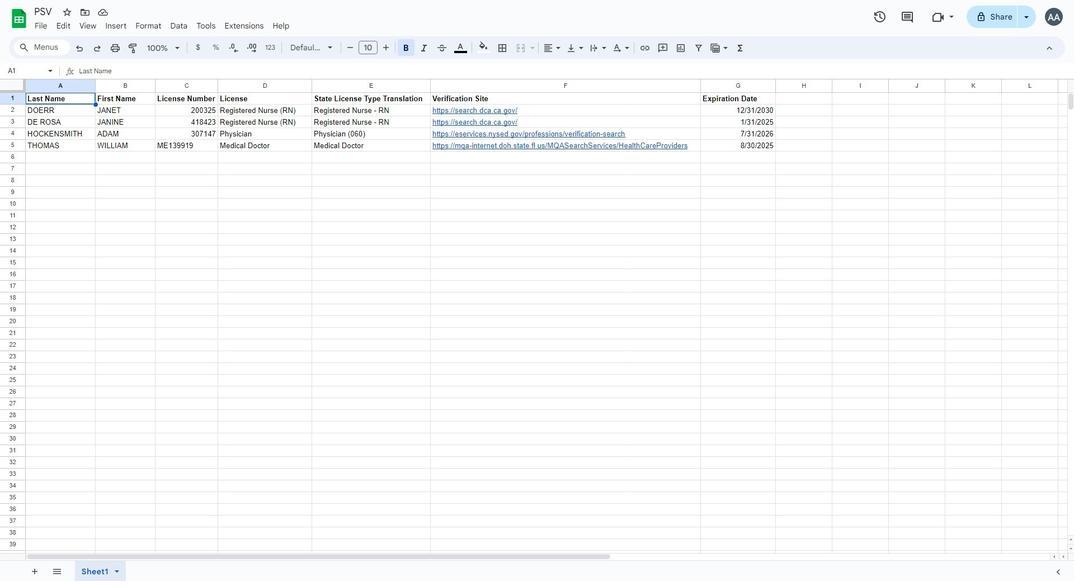 Task type: locate. For each thing, give the bounding box(es) containing it.
show all comments image
[[901, 10, 915, 24]]

toolbar
[[23, 561, 70, 582], [71, 561, 135, 582]]

star image
[[62, 7, 73, 18]]

merge cells image
[[516, 43, 527, 54]]

text color image
[[454, 40, 467, 53]]

1 toolbar from the left
[[23, 561, 70, 582]]

borders image
[[496, 40, 509, 55]]

insert comment (ctrl+alt+m) image
[[658, 43, 669, 54]]

Rename text field
[[30, 4, 58, 18]]

None text field
[[79, 64, 1075, 79]]

application
[[0, 0, 1075, 582]]

document status: saved to drive. image
[[97, 7, 109, 18]]

Star checkbox
[[59, 4, 75, 20]]

menu item
[[30, 19, 52, 32], [52, 19, 75, 32], [75, 19, 101, 32], [101, 19, 131, 32], [131, 19, 166, 32], [166, 19, 192, 32], [192, 19, 220, 32], [220, 19, 268, 32], [268, 19, 294, 32]]

decrease decimal places image
[[228, 43, 240, 54]]

insert link (ctrl+k) image
[[640, 43, 651, 54]]

None text field
[[4, 65, 46, 76]]

italic (ctrl+i) image
[[419, 43, 430, 54]]

7 menu item from the left
[[192, 19, 220, 32]]

menu bar
[[30, 15, 294, 33]]

none text field inside name box (ctrl + j) "element"
[[4, 65, 46, 76]]

1 horizontal spatial toolbar
[[71, 561, 135, 582]]

create a filter image
[[694, 43, 705, 54]]

increase decimal places image
[[246, 43, 258, 54]]

0 horizontal spatial toolbar
[[23, 561, 70, 582]]



Task type: vqa. For each thing, say whether or not it's contained in the screenshot.
Help
no



Task type: describe. For each thing, give the bounding box(es) containing it.
9 menu item from the left
[[268, 19, 294, 32]]

8 menu item from the left
[[220, 19, 268, 32]]

hide the menus (ctrl+shift+f) image
[[1045, 43, 1056, 54]]

5 menu item from the left
[[131, 19, 166, 32]]

strikethrough (alt+shift+5) image
[[437, 43, 448, 54]]

decrease font size (ctrl+shift+comma) image
[[345, 42, 356, 53]]

print (ctrl+p) image
[[110, 43, 121, 54]]

menu bar inside menu bar banner
[[30, 15, 294, 33]]

fill color image
[[477, 40, 490, 53]]

last edit was 8 minutes ago image
[[874, 10, 887, 24]]

Menus field
[[14, 40, 70, 55]]

Zoom text field
[[144, 40, 171, 56]]

menu bar banner
[[0, 0, 1075, 582]]

Font size field
[[359, 41, 382, 55]]

insert chart image
[[676, 43, 687, 54]]

main toolbar
[[69, 39, 750, 58]]

3 menu item from the left
[[75, 19, 101, 32]]

1 menu item from the left
[[30, 19, 52, 32]]

sheets home image
[[9, 8, 29, 29]]

redo (ctrl+y) image
[[92, 43, 103, 54]]

all sheets image
[[48, 563, 65, 581]]

quick sharing actions image
[[1025, 16, 1030, 34]]

paint format image
[[128, 43, 139, 54]]

undo (ctrl+z) image
[[74, 43, 85, 54]]

functions image
[[734, 40, 747, 55]]

Zoom field
[[143, 40, 185, 57]]

share. private to only me. image
[[977, 11, 987, 22]]

add sheet image
[[29, 566, 39, 576]]

name box (ctrl + j) element
[[3, 64, 56, 78]]

font list. default (arial) selected. option
[[291, 40, 321, 55]]

Font size text field
[[359, 41, 377, 54]]

bold (ctrl+b) image
[[401, 43, 412, 54]]

4 menu item from the left
[[101, 19, 131, 32]]

increase font size (ctrl+shift+period) image
[[380, 42, 392, 53]]

select merge type image
[[528, 40, 535, 44]]

6 menu item from the left
[[166, 19, 192, 32]]

2 toolbar from the left
[[71, 561, 135, 582]]

2 menu item from the left
[[52, 19, 75, 32]]



